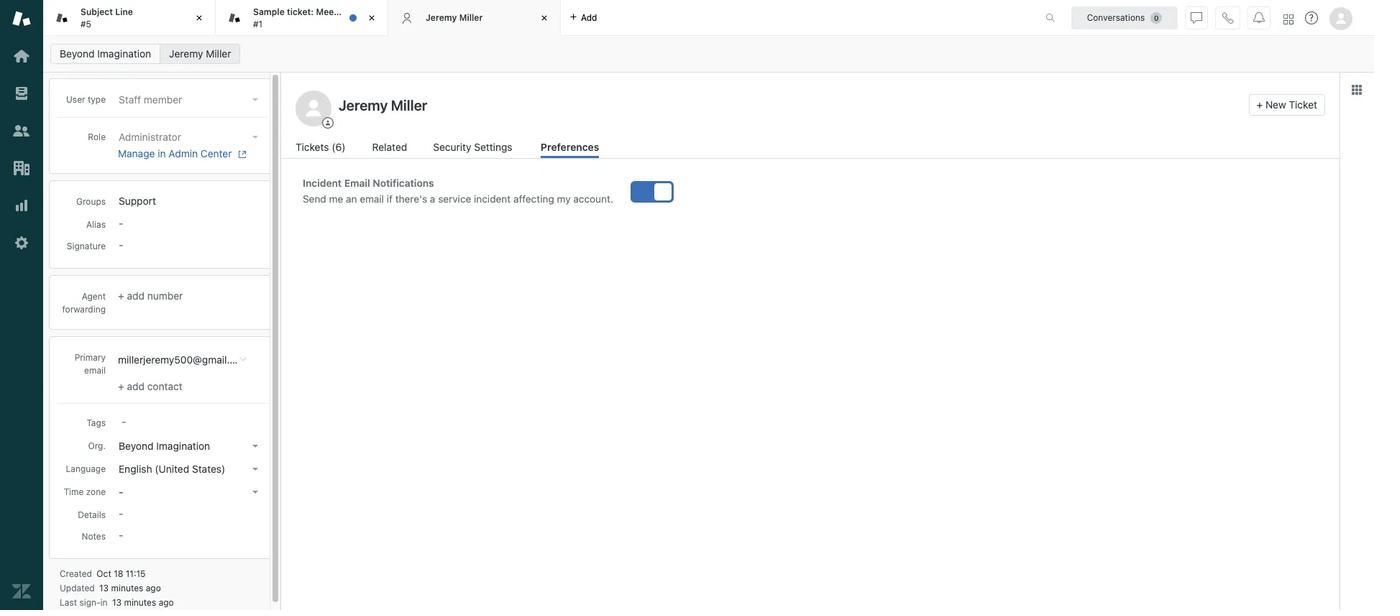 Task type: describe. For each thing, give the bounding box(es) containing it.
administrator button
[[114, 127, 264, 147]]

#1
[[253, 18, 263, 29]]

beyond inside beyond imagination link
[[60, 47, 95, 60]]

time zone
[[64, 487, 106, 498]]

states)
[[192, 463, 225, 476]]

account.
[[574, 194, 614, 205]]

there's
[[395, 194, 427, 205]]

jeremy inside secondary element
[[169, 47, 203, 60]]

jeremy miller tab
[[388, 0, 561, 36]]

manage in admin center link
[[118, 147, 258, 160]]

imagination inside button
[[156, 440, 210, 452]]

beyond imagination inside beyond imagination button
[[119, 440, 210, 452]]

arrow down image for staff member
[[253, 99, 258, 101]]

incident
[[303, 178, 342, 189]]

miller inside tab
[[459, 12, 483, 23]]

send
[[303, 194, 326, 205]]

an
[[346, 194, 357, 205]]

18
[[114, 569, 123, 580]]

preferences
[[541, 141, 600, 153]]

+ add number
[[118, 290, 183, 302]]

0 vertical spatial minutes
[[111, 583, 143, 594]]

jeremy inside tab
[[426, 12, 457, 23]]

in inside the 'manage in admin center' link
[[158, 147, 166, 160]]

get started image
[[12, 47, 31, 65]]

my
[[557, 194, 571, 205]]

the
[[340, 7, 354, 17]]

#5
[[81, 18, 91, 29]]

new
[[1266, 99, 1287, 111]]

primary email
[[75, 352, 106, 376]]

updated
[[60, 583, 95, 594]]

0 vertical spatial ago
[[146, 583, 161, 594]]

center
[[201, 147, 232, 160]]

subject line #5
[[81, 7, 133, 29]]

created
[[60, 569, 92, 580]]

in inside created oct 18 11:15 updated 13 minutes ago last sign-in 13 minutes ago
[[100, 598, 108, 609]]

add inside popup button
[[581, 12, 597, 23]]

close image inside jeremy miller tab
[[537, 11, 552, 25]]

manage in admin center
[[118, 147, 232, 160]]

me
[[329, 194, 343, 205]]

email
[[344, 178, 370, 189]]

admin
[[169, 147, 198, 160]]

support
[[119, 195, 156, 207]]

arrow down image for beyond imagination
[[253, 445, 258, 448]]

staff member button
[[114, 90, 264, 110]]

admin image
[[12, 234, 31, 253]]

zendesk support image
[[12, 9, 31, 28]]

security
[[433, 141, 472, 153]]

tags
[[87, 418, 106, 429]]

related
[[372, 141, 407, 153]]

jeremy miller link
[[160, 44, 241, 64]]

contact
[[147, 381, 183, 393]]

alias
[[86, 219, 106, 230]]

security settings
[[433, 141, 513, 153]]

views image
[[12, 84, 31, 103]]

conversations button
[[1072, 6, 1178, 29]]

zendesk products image
[[1284, 14, 1294, 24]]

language
[[66, 464, 106, 475]]

add button
[[561, 0, 606, 35]]

sample
[[253, 7, 285, 17]]

organizations image
[[12, 159, 31, 178]]

+ for + add contact
[[118, 381, 124, 393]]

+ for + new ticket
[[1257, 99, 1263, 111]]

-
[[119, 486, 123, 499]]

tickets
[[296, 141, 329, 153]]

1 close image from the left
[[365, 11, 379, 25]]

if
[[387, 194, 393, 205]]

button displays agent's chat status as invisible. image
[[1191, 12, 1203, 23]]

ticket
[[356, 7, 380, 17]]

preferences link
[[541, 140, 600, 158]]

(6)
[[332, 141, 346, 153]]

11:15
[[126, 569, 146, 580]]

service
[[438, 194, 471, 205]]

created oct 18 11:15 updated 13 minutes ago last sign-in 13 minutes ago
[[60, 569, 174, 609]]

related link
[[372, 140, 409, 158]]

groups
[[76, 196, 106, 207]]

line
[[115, 7, 133, 17]]

user
[[66, 94, 85, 105]]

org.
[[88, 441, 106, 452]]

agent forwarding
[[62, 291, 106, 315]]

tickets (6)
[[296, 141, 346, 153]]

zone
[[86, 487, 106, 498]]

millerjeremy500@gmail.com
[[118, 354, 250, 366]]



Task type: vqa. For each thing, say whether or not it's contained in the screenshot.
IN
yes



Task type: locate. For each thing, give the bounding box(es) containing it.
1 arrow down image from the top
[[253, 99, 258, 101]]

- field
[[116, 414, 264, 430]]

arrow down image for -
[[253, 491, 258, 494]]

0 vertical spatial in
[[158, 147, 166, 160]]

agent
[[82, 291, 106, 302]]

forwarding
[[62, 304, 106, 315]]

beyond inside beyond imagination button
[[119, 440, 154, 452]]

0 vertical spatial 13
[[99, 583, 109, 594]]

in
[[158, 147, 166, 160], [100, 598, 108, 609]]

+ inside button
[[1257, 99, 1263, 111]]

1 vertical spatial in
[[100, 598, 108, 609]]

english (united states) button
[[114, 460, 264, 480]]

1 vertical spatial minutes
[[124, 598, 156, 609]]

jeremy miller inside secondary element
[[169, 47, 231, 60]]

beyond imagination link
[[50, 44, 161, 64]]

0 vertical spatial +
[[1257, 99, 1263, 111]]

email
[[360, 194, 384, 205], [84, 365, 106, 376]]

member
[[144, 94, 182, 106]]

1 vertical spatial imagination
[[156, 440, 210, 452]]

beyond imagination down #5
[[60, 47, 151, 60]]

1 horizontal spatial in
[[158, 147, 166, 160]]

signature
[[67, 241, 106, 252]]

add for add number
[[127, 290, 145, 302]]

miller inside secondary element
[[206, 47, 231, 60]]

tab containing subject line
[[43, 0, 216, 36]]

reporting image
[[12, 196, 31, 215]]

+ new ticket button
[[1249, 94, 1326, 116]]

jeremy miller inside tab
[[426, 12, 483, 23]]

apps image
[[1352, 84, 1363, 96]]

1 horizontal spatial beyond
[[119, 440, 154, 452]]

email down primary
[[84, 365, 106, 376]]

notifications image
[[1254, 12, 1265, 23]]

subject
[[81, 7, 113, 17]]

manage
[[118, 147, 155, 160]]

1 vertical spatial add
[[127, 290, 145, 302]]

+ left the contact
[[118, 381, 124, 393]]

0 horizontal spatial miller
[[206, 47, 231, 60]]

secondary element
[[43, 40, 1375, 68]]

2 vertical spatial add
[[127, 381, 145, 393]]

0 vertical spatial email
[[360, 194, 384, 205]]

jeremy miller
[[426, 12, 483, 23], [169, 47, 231, 60]]

beyond down #5
[[60, 47, 95, 60]]

0 horizontal spatial close image
[[365, 11, 379, 25]]

1 horizontal spatial imagination
[[156, 440, 210, 452]]

tickets (6) link
[[296, 140, 348, 158]]

email inside incident email notifications send me an email if there's a service incident affecting my account.
[[360, 194, 384, 205]]

last
[[60, 598, 77, 609]]

time
[[64, 487, 84, 498]]

2 close image from the left
[[537, 11, 552, 25]]

arrow down image for administrator
[[253, 136, 258, 139]]

beyond up english
[[119, 440, 154, 452]]

staff
[[119, 94, 141, 106]]

1 vertical spatial miller
[[206, 47, 231, 60]]

0 horizontal spatial imagination
[[97, 47, 151, 60]]

ticket
[[1290, 99, 1318, 111]]

sign-
[[79, 598, 100, 609]]

1 horizontal spatial close image
[[537, 11, 552, 25]]

get help image
[[1306, 12, 1319, 24]]

close image left add popup button
[[537, 11, 552, 25]]

- button
[[114, 483, 264, 503]]

close image
[[192, 11, 206, 25]]

13 down oct
[[99, 583, 109, 594]]

1 horizontal spatial jeremy
[[426, 12, 457, 23]]

meet
[[316, 7, 337, 17]]

a
[[430, 194, 436, 205]]

details
[[78, 510, 106, 521]]

1 vertical spatial jeremy
[[169, 47, 203, 60]]

1 vertical spatial jeremy miller
[[169, 47, 231, 60]]

13
[[99, 583, 109, 594], [112, 598, 122, 609]]

role
[[88, 132, 106, 142]]

imagination down subject line #5
[[97, 47, 151, 60]]

2 arrow down image from the top
[[253, 136, 258, 139]]

arrow down image inside "-" button
[[253, 491, 258, 494]]

(united
[[155, 463, 189, 476]]

email left if
[[360, 194, 384, 205]]

1 horizontal spatial email
[[360, 194, 384, 205]]

0 horizontal spatial jeremy
[[169, 47, 203, 60]]

beyond imagination button
[[114, 437, 264, 457]]

miller
[[459, 12, 483, 23], [206, 47, 231, 60]]

notes
[[82, 532, 106, 542]]

add for add contact
[[127, 381, 145, 393]]

beyond
[[60, 47, 95, 60], [119, 440, 154, 452]]

tab
[[43, 0, 216, 36], [216, 0, 388, 36]]

close image right the
[[365, 11, 379, 25]]

arrow down image inside staff member button
[[253, 99, 258, 101]]

in down the administrator
[[158, 147, 166, 160]]

1 horizontal spatial 13
[[112, 598, 122, 609]]

1 horizontal spatial miller
[[459, 12, 483, 23]]

0 horizontal spatial email
[[84, 365, 106, 376]]

0 vertical spatial miller
[[459, 12, 483, 23]]

incident
[[474, 194, 511, 205]]

english
[[119, 463, 152, 476]]

0 vertical spatial jeremy
[[426, 12, 457, 23]]

imagination
[[97, 47, 151, 60], [156, 440, 210, 452]]

user type
[[66, 94, 106, 105]]

ago
[[146, 583, 161, 594], [159, 598, 174, 609]]

customers image
[[12, 122, 31, 140]]

1 vertical spatial beyond
[[119, 440, 154, 452]]

1 vertical spatial beyond imagination
[[119, 440, 210, 452]]

0 vertical spatial add
[[581, 12, 597, 23]]

+
[[1257, 99, 1263, 111], [118, 290, 124, 302], [118, 381, 124, 393]]

tab containing sample ticket: meet the ticket
[[216, 0, 388, 36]]

1 vertical spatial ago
[[159, 598, 174, 609]]

add
[[581, 12, 597, 23], [127, 290, 145, 302], [127, 381, 145, 393]]

+ for + add number
[[118, 290, 124, 302]]

0 vertical spatial imagination
[[97, 47, 151, 60]]

imagination inside secondary element
[[97, 47, 151, 60]]

type
[[88, 94, 106, 105]]

1 tab from the left
[[43, 0, 216, 36]]

imagination up "english (united states)" button
[[156, 440, 210, 452]]

2 vertical spatial +
[[118, 381, 124, 393]]

4 arrow down image from the top
[[253, 491, 258, 494]]

number
[[147, 290, 183, 302]]

beyond imagination inside beyond imagination link
[[60, 47, 151, 60]]

0 vertical spatial jeremy miller
[[426, 12, 483, 23]]

3 arrow down image from the top
[[253, 445, 258, 448]]

staff member
[[119, 94, 182, 106]]

primary
[[75, 352, 106, 363]]

sample ticket: meet the ticket #1
[[253, 7, 380, 29]]

0 horizontal spatial in
[[100, 598, 108, 609]]

in down oct
[[100, 598, 108, 609]]

0 vertical spatial beyond
[[60, 47, 95, 60]]

affecting
[[514, 194, 555, 205]]

1 horizontal spatial jeremy miller
[[426, 12, 483, 23]]

None text field
[[335, 94, 1243, 116]]

13 right sign-
[[112, 598, 122, 609]]

notifications
[[373, 178, 434, 189]]

1 vertical spatial 13
[[112, 598, 122, 609]]

zendesk image
[[12, 583, 31, 601]]

1 vertical spatial +
[[118, 290, 124, 302]]

tabs tab list
[[43, 0, 1031, 36]]

arrow down image
[[253, 99, 258, 101], [253, 136, 258, 139], [253, 445, 258, 448], [253, 491, 258, 494]]

close image
[[365, 11, 379, 25], [537, 11, 552, 25]]

email inside primary email
[[84, 365, 106, 376]]

incident email notifications send me an email if there's a service incident affecting my account.
[[303, 178, 614, 205]]

ticket:
[[287, 7, 314, 17]]

arrow down image
[[253, 468, 258, 471]]

english (united states)
[[119, 463, 225, 476]]

+ new ticket
[[1257, 99, 1318, 111]]

beyond imagination up english (united states)
[[119, 440, 210, 452]]

0 horizontal spatial 13
[[99, 583, 109, 594]]

0 horizontal spatial beyond
[[60, 47, 95, 60]]

0 vertical spatial beyond imagination
[[60, 47, 151, 60]]

security settings link
[[433, 140, 517, 158]]

+ add contact
[[118, 381, 183, 393]]

1 vertical spatial email
[[84, 365, 106, 376]]

main element
[[0, 0, 43, 611]]

0 horizontal spatial jeremy miller
[[169, 47, 231, 60]]

settings
[[474, 141, 513, 153]]

administrator
[[119, 131, 181, 143]]

arrow down image inside beyond imagination button
[[253, 445, 258, 448]]

arrow down image inside the administrator "button"
[[253, 136, 258, 139]]

oct
[[97, 569, 111, 580]]

2 tab from the left
[[216, 0, 388, 36]]

+ left new at right
[[1257, 99, 1263, 111]]

conversations
[[1088, 12, 1146, 23]]

+ right agent
[[118, 290, 124, 302]]



